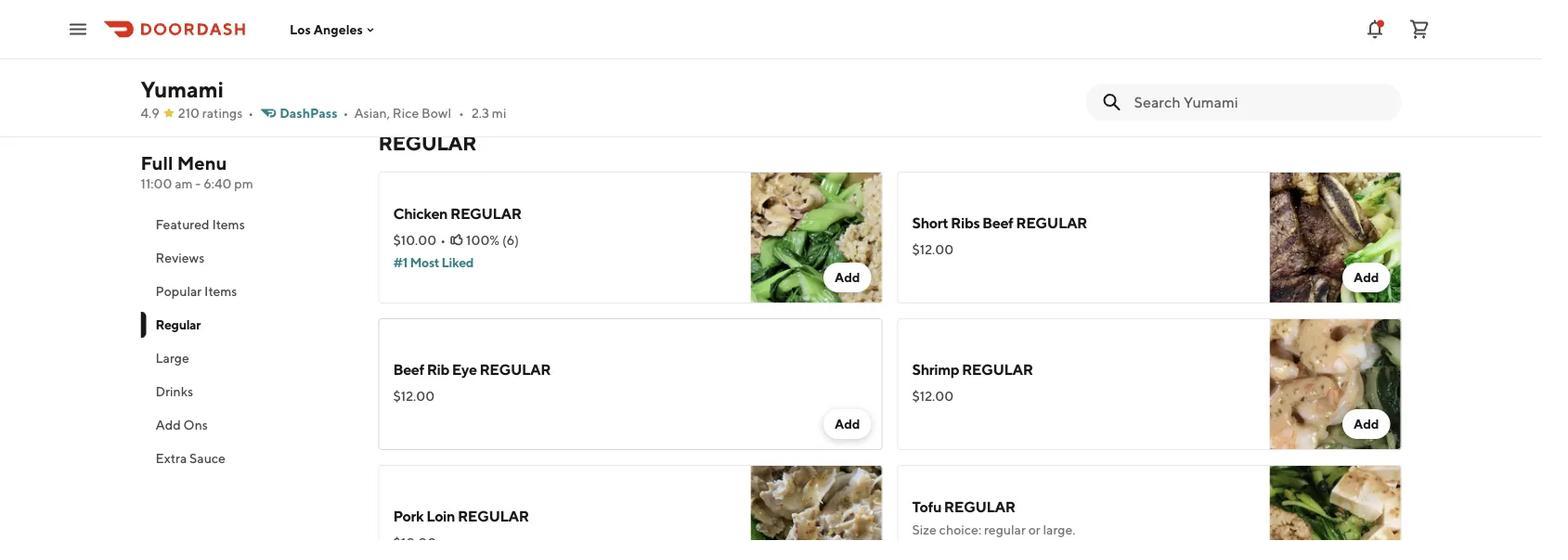 Task type: vqa. For each thing, say whether or not it's contained in the screenshot.
THE "ICED" to the left
no



Task type: describe. For each thing, give the bounding box(es) containing it.
tofu regular image
[[1270, 465, 1402, 541]]

angeles
[[314, 22, 363, 37]]

large
[[156, 351, 189, 366]]

large button
[[141, 342, 356, 375]]

tofu regular size choice: regular or large.
[[913, 498, 1076, 538]]

$12.00 for shrimp
[[913, 389, 954, 404]]

short
[[913, 214, 949, 232]]

regular right loin on the bottom left of the page
[[458, 508, 529, 525]]

100% (6)
[[466, 233, 519, 248]]

most
[[410, 255, 439, 270]]

extra sauce
[[156, 451, 226, 466]]

rib
[[427, 361, 450, 378]]

• left 2.3
[[459, 105, 464, 121]]

bowl
[[422, 105, 451, 121]]

pork
[[393, 508, 424, 525]]

regular right 'ribs'
[[1016, 214, 1088, 232]]

chicken
[[393, 205, 448, 222]]

los
[[290, 22, 311, 37]]

dashpass •
[[280, 105, 349, 121]]

extra sauce button
[[141, 442, 356, 476]]

$12.00 for short
[[913, 242, 954, 257]]

sauce
[[190, 451, 226, 466]]

chicken regular image
[[751, 172, 883, 304]]

ratings
[[202, 105, 243, 121]]

items for popular items
[[204, 284, 237, 299]]

los angeles button
[[290, 22, 378, 37]]

pork loin regular image
[[751, 465, 883, 541]]

reviews
[[156, 250, 205, 266]]

regular
[[156, 317, 201, 332]]

am
[[175, 176, 193, 191]]

menu
[[177, 152, 227, 174]]

mi
[[492, 105, 507, 121]]

short ribs beef regular image
[[1270, 172, 1402, 304]]

add inside button
[[156, 417, 181, 433]]

asian, rice bowl • 2.3 mi
[[354, 105, 507, 121]]

1 vertical spatial beef
[[393, 361, 424, 378]]

shrimp regular
[[913, 361, 1033, 378]]

210 ratings •
[[178, 105, 254, 121]]

short ribs beef regular
[[913, 214, 1088, 232]]

drinks button
[[141, 375, 356, 409]]

regular
[[984, 522, 1026, 538]]

shrimp
[[913, 361, 960, 378]]

asian,
[[354, 105, 390, 121]]

#1
[[393, 255, 408, 270]]

100%
[[466, 233, 500, 248]]

regular inside tofu regular size choice: regular or large.
[[944, 498, 1016, 516]]

6:40
[[204, 176, 232, 191]]

-
[[195, 176, 201, 191]]

210
[[178, 105, 200, 121]]



Task type: locate. For each thing, give the bounding box(es) containing it.
add ons
[[156, 417, 208, 433]]

featured
[[156, 217, 210, 232]]

$12.00 for beef
[[393, 389, 435, 404]]

tofu
[[913, 498, 942, 516]]

full menu 11:00 am - 6:40 pm
[[141, 152, 253, 191]]

items inside button
[[204, 284, 237, 299]]

items inside 'button'
[[212, 217, 245, 232]]

items
[[212, 217, 245, 232], [204, 284, 237, 299]]

shrimp regular image
[[1270, 319, 1402, 450]]

size
[[913, 522, 937, 538]]

popular
[[156, 284, 202, 299]]

reviews button
[[141, 241, 356, 275]]

11:00
[[141, 176, 172, 191]]

beef rib eye regular
[[393, 361, 551, 378]]

$12.00 down rib
[[393, 389, 435, 404]]

extra
[[156, 451, 187, 466]]

loin
[[426, 508, 455, 525]]

liked
[[442, 255, 474, 270]]

featured items
[[156, 217, 245, 232]]

drinks
[[156, 384, 193, 399]]

popular items
[[156, 284, 237, 299]]

• up #1 most liked
[[440, 233, 446, 248]]

notification bell image
[[1364, 18, 1387, 40]]

0 horizontal spatial beef
[[393, 361, 424, 378]]

pm
[[234, 176, 253, 191]]

1 horizontal spatial beef
[[983, 214, 1014, 232]]

beef right 'ribs'
[[983, 214, 1014, 232]]

regular up 100%
[[450, 205, 522, 222]]

beef left rib
[[393, 361, 424, 378]]

yumami
[[141, 76, 224, 102]]

featured items button
[[141, 208, 356, 241]]

regular right eye
[[480, 361, 551, 378]]

0 vertical spatial beef
[[983, 214, 1014, 232]]

add
[[835, 58, 860, 73], [1354, 58, 1380, 73], [835, 270, 860, 285], [1354, 270, 1380, 285], [835, 417, 860, 432], [1354, 417, 1380, 432], [156, 417, 181, 433]]

open menu image
[[67, 18, 89, 40]]

#1 most liked
[[393, 255, 474, 270]]

• right ratings
[[248, 105, 254, 121]]

$12.00 down short
[[913, 242, 954, 257]]

• left asian,
[[343, 105, 349, 121]]

choice:
[[940, 522, 982, 538]]

popular items button
[[141, 275, 356, 308]]

ribs
[[951, 214, 980, 232]]

$12.00
[[913, 242, 954, 257], [393, 389, 435, 404], [913, 389, 954, 404]]

1 vertical spatial items
[[204, 284, 237, 299]]

full
[[141, 152, 173, 174]]

•
[[248, 105, 254, 121], [343, 105, 349, 121], [459, 105, 464, 121], [440, 233, 446, 248]]

0 vertical spatial items
[[212, 217, 245, 232]]

add ons button
[[141, 409, 356, 442]]

beef
[[983, 214, 1014, 232], [393, 361, 424, 378]]

$12.00 down shrimp
[[913, 389, 954, 404]]

ons
[[184, 417, 208, 433]]

chicken regular
[[393, 205, 522, 222]]

add button
[[824, 51, 872, 81], [1343, 51, 1391, 81], [824, 263, 872, 293], [1343, 263, 1391, 293], [824, 410, 872, 439], [1343, 410, 1391, 439]]

items for featured items
[[212, 217, 245, 232]]

items right popular
[[204, 284, 237, 299]]

(6)
[[502, 233, 519, 248]]

regular down asian, rice bowl • 2.3 mi
[[378, 131, 476, 155]]

eye
[[452, 361, 477, 378]]

regular up the 'choice:'
[[944, 498, 1016, 516]]

or
[[1029, 522, 1041, 538]]

dashpass
[[280, 105, 338, 121]]

regular right shrimp
[[962, 361, 1033, 378]]

pork loin regular
[[393, 508, 529, 525]]

2.3
[[472, 105, 489, 121]]

items up reviews button
[[212, 217, 245, 232]]

$10.00 •
[[393, 233, 446, 248]]

4.9
[[141, 105, 160, 121]]

Item Search search field
[[1134, 92, 1387, 112]]

$10.00
[[393, 233, 437, 248]]

regular
[[378, 131, 476, 155], [450, 205, 522, 222], [1016, 214, 1088, 232], [480, 361, 551, 378], [962, 361, 1033, 378], [944, 498, 1016, 516], [458, 508, 529, 525]]

los angeles
[[290, 22, 363, 37]]

rice
[[393, 105, 419, 121]]

large.
[[1043, 522, 1076, 538]]

0 items, open order cart image
[[1409, 18, 1431, 40]]



